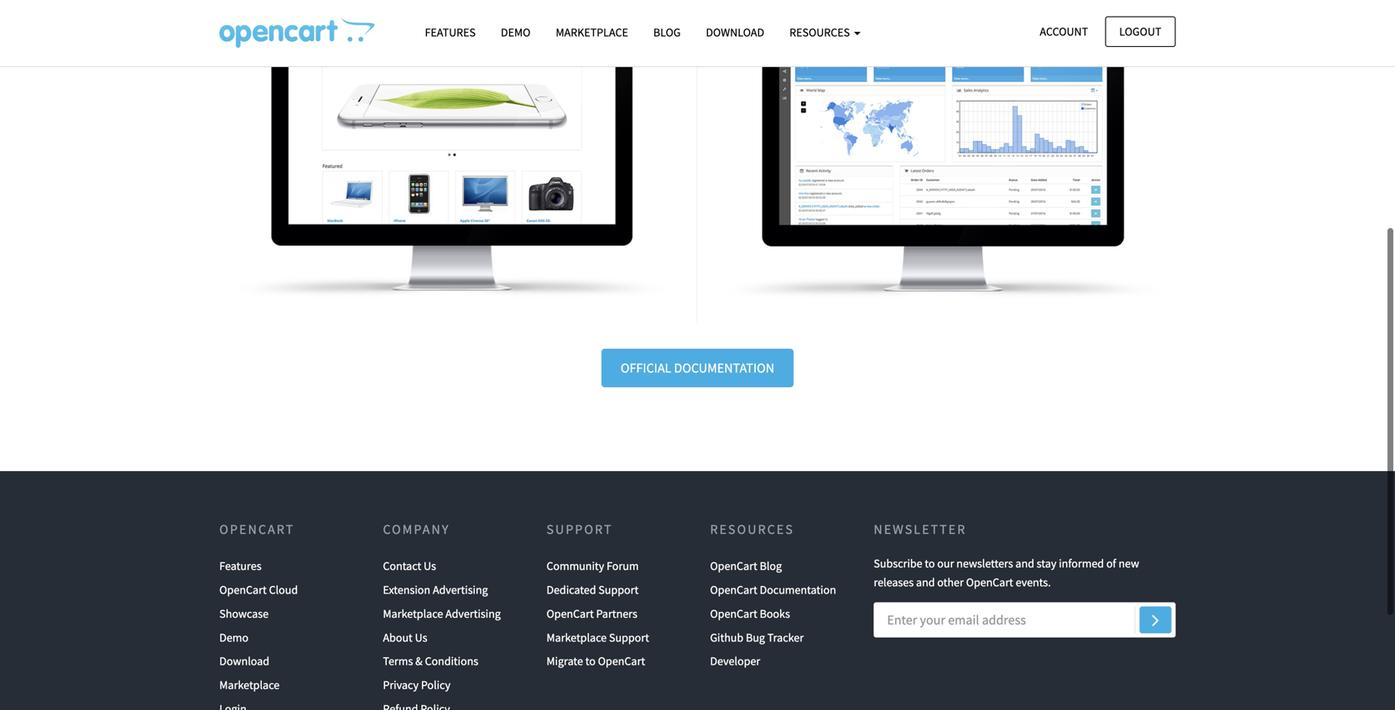 Task type: describe. For each thing, give the bounding box(es) containing it.
support for marketplace
[[609, 630, 649, 646]]

1 horizontal spatial blog
[[760, 559, 782, 574]]

dedicated
[[547, 583, 596, 598]]

advertising for marketplace advertising
[[446, 607, 501, 622]]

administration
[[902, 100, 1023, 117]]

documentation for official documentation
[[674, 360, 775, 377]]

opencart for opencart
[[219, 521, 295, 538]]

of
[[1107, 556, 1117, 572]]

events.
[[1016, 575, 1051, 590]]

subscribe
[[874, 556, 923, 572]]

books
[[760, 607, 790, 622]]

contact
[[383, 559, 421, 574]]

logout link
[[1105, 16, 1176, 47]]

download for blog
[[706, 25, 765, 40]]

logout
[[1120, 24, 1162, 39]]

opencart down marketplace support link
[[598, 654, 645, 669]]

demo for demo link to the left
[[219, 630, 249, 646]]

about
[[383, 630, 413, 646]]

angle right image
[[1152, 610, 1160, 631]]

newsletters
[[957, 556, 1014, 572]]

terms & conditions link
[[383, 650, 479, 674]]

opencart partners
[[547, 607, 638, 622]]

to for subscribe
[[925, 556, 935, 572]]

1 vertical spatial resources
[[710, 521, 795, 538]]

extension advertising
[[383, 583, 488, 598]]

view administration login & password: demo
[[849, 100, 1037, 138]]

privacy policy
[[383, 678, 451, 693]]

github
[[710, 630, 744, 646]]

newsletter
[[874, 521, 967, 538]]

opencart books
[[710, 607, 790, 622]]

account
[[1040, 24, 1089, 39]]

cloud
[[269, 583, 298, 598]]

bug
[[746, 630, 765, 646]]

tracker
[[768, 630, 804, 646]]

view store front
[[384, 110, 520, 127]]

releases
[[874, 575, 914, 590]]

opencart for opencart cloud
[[219, 583, 267, 598]]

marketplace advertising link
[[383, 602, 501, 626]]

marketplace for marketplace support
[[547, 630, 607, 646]]

opencart inside subscribe to our newsletters and stay informed of new releases and other opencart events.
[[966, 575, 1014, 590]]

store
[[423, 110, 468, 127]]

migrate
[[547, 654, 583, 669]]

account link
[[1026, 16, 1103, 47]]

download link for demo
[[219, 650, 270, 674]]

features link for demo
[[412, 18, 488, 47]]

opencart for opencart blog
[[710, 559, 758, 574]]

extension
[[383, 583, 431, 598]]

download link for blog
[[694, 18, 777, 47]]

resources link
[[777, 18, 874, 47]]

about us link
[[383, 626, 428, 650]]

support for dedicated
[[599, 583, 639, 598]]

1 horizontal spatial and
[[1016, 556, 1035, 572]]

opencart blog
[[710, 559, 782, 574]]

opencart - demo image
[[219, 18, 375, 48]]

0 horizontal spatial and
[[916, 575, 935, 590]]

conditions
[[425, 654, 479, 669]]

0 horizontal spatial &
[[416, 654, 423, 669]]

developer
[[710, 654, 761, 669]]



Task type: locate. For each thing, give the bounding box(es) containing it.
view for store
[[384, 110, 418, 127]]

marketplace link
[[543, 18, 641, 47], [219, 674, 280, 698]]

1 vertical spatial marketplace link
[[219, 674, 280, 698]]

features for demo
[[425, 25, 476, 40]]

0 vertical spatial features link
[[412, 18, 488, 47]]

github bug tracker
[[710, 630, 804, 646]]

1 horizontal spatial &
[[897, 121, 907, 138]]

marketplace up migrate at the bottom left of the page
[[547, 630, 607, 646]]

features link for opencart cloud
[[219, 555, 262, 579]]

0 horizontal spatial to
[[586, 654, 596, 669]]

opencart for opencart books
[[710, 607, 758, 622]]

marketplace left blog link
[[556, 25, 628, 40]]

view for administration
[[863, 100, 898, 117]]

resources
[[790, 25, 853, 40], [710, 521, 795, 538]]

download down showcase link
[[219, 654, 270, 669]]

1 vertical spatial to
[[586, 654, 596, 669]]

0 vertical spatial download link
[[694, 18, 777, 47]]

to
[[925, 556, 935, 572], [586, 654, 596, 669]]

download for demo
[[219, 654, 270, 669]]

marketplace support
[[547, 630, 649, 646]]

documentation for opencart documentation
[[760, 583, 836, 598]]

us
[[424, 559, 436, 574], [415, 630, 428, 646]]

demo for demo link to the right
[[501, 25, 531, 40]]

0 vertical spatial resources
[[790, 25, 853, 40]]

0 vertical spatial marketplace link
[[543, 18, 641, 47]]

contact us
[[383, 559, 436, 574]]

0 vertical spatial and
[[1016, 556, 1035, 572]]

& right login
[[897, 121, 907, 138]]

view up login
[[863, 100, 898, 117]]

and up events.
[[1016, 556, 1035, 572]]

other
[[938, 575, 964, 590]]

1 horizontal spatial features link
[[412, 18, 488, 47]]

opencart up "opencart cloud"
[[219, 521, 295, 538]]

1 vertical spatial documentation
[[760, 583, 836, 598]]

demo
[[501, 25, 531, 40], [219, 630, 249, 646]]

opencart up github
[[710, 607, 758, 622]]

0 vertical spatial features
[[425, 25, 476, 40]]

opencart down newsletters
[[966, 575, 1014, 590]]

opencart books link
[[710, 602, 790, 626]]

front
[[473, 110, 520, 127]]

blog
[[654, 25, 681, 40], [760, 559, 782, 574]]

download
[[706, 25, 765, 40], [219, 654, 270, 669]]

1 vertical spatial download
[[219, 654, 270, 669]]

0 vertical spatial demo
[[501, 25, 531, 40]]

showcase link
[[219, 602, 269, 626]]

forum
[[607, 559, 639, 574]]

1 vertical spatial and
[[916, 575, 935, 590]]

opencart up opencart documentation
[[710, 559, 758, 574]]

0 vertical spatial to
[[925, 556, 935, 572]]

1 horizontal spatial download
[[706, 25, 765, 40]]

policy
[[421, 678, 451, 693]]

0 horizontal spatial view
[[384, 110, 418, 127]]

marketplace down extension
[[383, 607, 443, 622]]

features
[[425, 25, 476, 40], [219, 559, 262, 574]]

opencart cloud
[[219, 583, 298, 598]]

opencart for opencart partners
[[547, 607, 594, 622]]

us for about us
[[415, 630, 428, 646]]

login
[[849, 121, 893, 138]]

0 vertical spatial download
[[706, 25, 765, 40]]

to for migrate
[[586, 654, 596, 669]]

official documentation
[[621, 360, 775, 377]]

0 horizontal spatial demo
[[219, 630, 249, 646]]

migrate to opencart
[[547, 654, 645, 669]]

advertising up marketplace advertising on the left of page
[[433, 583, 488, 598]]

1 vertical spatial advertising
[[446, 607, 501, 622]]

& inside view administration login & password: demo
[[897, 121, 907, 138]]

marketplace for the right marketplace link
[[556, 25, 628, 40]]

download right blog link
[[706, 25, 765, 40]]

marketplace
[[556, 25, 628, 40], [383, 607, 443, 622], [547, 630, 607, 646], [219, 678, 280, 693]]

view inside view administration login & password: demo
[[863, 100, 898, 117]]

&
[[897, 121, 907, 138], [416, 654, 423, 669]]

blog link
[[641, 18, 694, 47]]

official documentation link
[[602, 349, 794, 388]]

view
[[863, 100, 898, 117], [384, 110, 418, 127]]

1 horizontal spatial demo
[[501, 25, 531, 40]]

opencart partners link
[[547, 602, 638, 626]]

to down marketplace support link
[[586, 654, 596, 669]]

community forum
[[547, 559, 639, 574]]

documentation up books
[[760, 583, 836, 598]]

2 vertical spatial support
[[609, 630, 649, 646]]

marketplace advertising
[[383, 607, 501, 622]]

1 horizontal spatial view
[[863, 100, 898, 117]]

to left our
[[925, 556, 935, 572]]

github bug tracker link
[[710, 626, 804, 650]]

demo
[[998, 121, 1037, 138]]

community forum link
[[547, 555, 639, 579]]

1 vertical spatial us
[[415, 630, 428, 646]]

1 horizontal spatial download link
[[694, 18, 777, 47]]

1 vertical spatial demo
[[219, 630, 249, 646]]

1 vertical spatial support
[[599, 583, 639, 598]]

subscribe to our newsletters and stay informed of new releases and other opencart events.
[[874, 556, 1140, 590]]

support
[[547, 521, 613, 538], [599, 583, 639, 598], [609, 630, 649, 646]]

view left store
[[384, 110, 418, 127]]

0 horizontal spatial features link
[[219, 555, 262, 579]]

extension advertising link
[[383, 579, 488, 602]]

1 vertical spatial download link
[[219, 650, 270, 674]]

features for opencart cloud
[[219, 559, 262, 574]]

showcase
[[219, 607, 269, 622]]

demo link
[[488, 18, 543, 47], [219, 626, 249, 650]]

0 vertical spatial blog
[[654, 25, 681, 40]]

0 vertical spatial support
[[547, 521, 613, 538]]

0 horizontal spatial features
[[219, 559, 262, 574]]

0 horizontal spatial blog
[[654, 25, 681, 40]]

documentation right official
[[674, 360, 775, 377]]

support up community
[[547, 521, 613, 538]]

opencart
[[219, 521, 295, 538], [710, 559, 758, 574], [966, 575, 1014, 590], [219, 583, 267, 598], [710, 583, 758, 598], [547, 607, 594, 622], [710, 607, 758, 622], [598, 654, 645, 669]]

opencart documentation
[[710, 583, 836, 598]]

0 vertical spatial us
[[424, 559, 436, 574]]

view store front link
[[207, 0, 697, 323]]

0 horizontal spatial download link
[[219, 650, 270, 674]]

opencart down dedicated
[[547, 607, 594, 622]]

support up partners
[[599, 583, 639, 598]]

terms & conditions
[[383, 654, 479, 669]]

1 horizontal spatial features
[[425, 25, 476, 40]]

marketplace for marketplace advertising
[[383, 607, 443, 622]]

& right terms
[[416, 654, 423, 669]]

us up extension advertising
[[424, 559, 436, 574]]

advertising
[[433, 583, 488, 598], [446, 607, 501, 622]]

1 vertical spatial features
[[219, 559, 262, 574]]

1 horizontal spatial to
[[925, 556, 935, 572]]

partners
[[596, 607, 638, 622]]

opencart blog link
[[710, 555, 782, 579]]

opencart cloud link
[[219, 579, 298, 602]]

dedicated support link
[[547, 579, 639, 602]]

about us
[[383, 630, 428, 646]]

marketplace support link
[[547, 626, 649, 650]]

Enter your email address text field
[[874, 603, 1176, 638]]

opencart for opencart documentation
[[710, 583, 758, 598]]

0 horizontal spatial marketplace link
[[219, 674, 280, 698]]

demo inside demo link
[[501, 25, 531, 40]]

informed
[[1059, 556, 1104, 572]]

1 vertical spatial demo link
[[219, 626, 249, 650]]

password:
[[912, 121, 994, 138]]

0 vertical spatial documentation
[[674, 360, 775, 377]]

opencart documentation link
[[710, 579, 836, 602]]

community
[[547, 559, 604, 574]]

opencart up 'showcase'
[[219, 583, 267, 598]]

official
[[621, 360, 672, 377]]

1 vertical spatial blog
[[760, 559, 782, 574]]

migrate to opencart link
[[547, 650, 645, 674]]

company
[[383, 521, 450, 538]]

0 vertical spatial demo link
[[488, 18, 543, 47]]

0 horizontal spatial download
[[219, 654, 270, 669]]

dedicated support
[[547, 583, 639, 598]]

to inside subscribe to our newsletters and stay informed of new releases and other opencart events.
[[925, 556, 935, 572]]

privacy policy link
[[383, 674, 451, 698]]

our
[[938, 556, 954, 572]]

1 vertical spatial &
[[416, 654, 423, 669]]

documentation
[[674, 360, 775, 377], [760, 583, 836, 598]]

us right about
[[415, 630, 428, 646]]

contact us link
[[383, 555, 436, 579]]

support down partners
[[609, 630, 649, 646]]

features link
[[412, 18, 488, 47], [219, 555, 262, 579]]

new
[[1119, 556, 1140, 572]]

us for contact us
[[424, 559, 436, 574]]

advertising for extension advertising
[[433, 583, 488, 598]]

and left other
[[916, 575, 935, 590]]

download link
[[694, 18, 777, 47], [219, 650, 270, 674]]

0 horizontal spatial demo link
[[219, 626, 249, 650]]

view inside view store front link
[[384, 110, 418, 127]]

marketplace down showcase link
[[219, 678, 280, 693]]

stay
[[1037, 556, 1057, 572]]

0 vertical spatial &
[[897, 121, 907, 138]]

marketplace for the bottom marketplace link
[[219, 678, 280, 693]]

1 vertical spatial features link
[[219, 555, 262, 579]]

developer link
[[710, 650, 761, 674]]

terms
[[383, 654, 413, 669]]

1 horizontal spatial demo link
[[488, 18, 543, 47]]

0 vertical spatial advertising
[[433, 583, 488, 598]]

and
[[1016, 556, 1035, 572], [916, 575, 935, 590]]

advertising down the extension advertising link
[[446, 607, 501, 622]]

opencart down opencart blog link
[[710, 583, 758, 598]]

1 horizontal spatial marketplace link
[[543, 18, 641, 47]]

privacy
[[383, 678, 419, 693]]



Task type: vqa. For each thing, say whether or not it's contained in the screenshot.
Set
no



